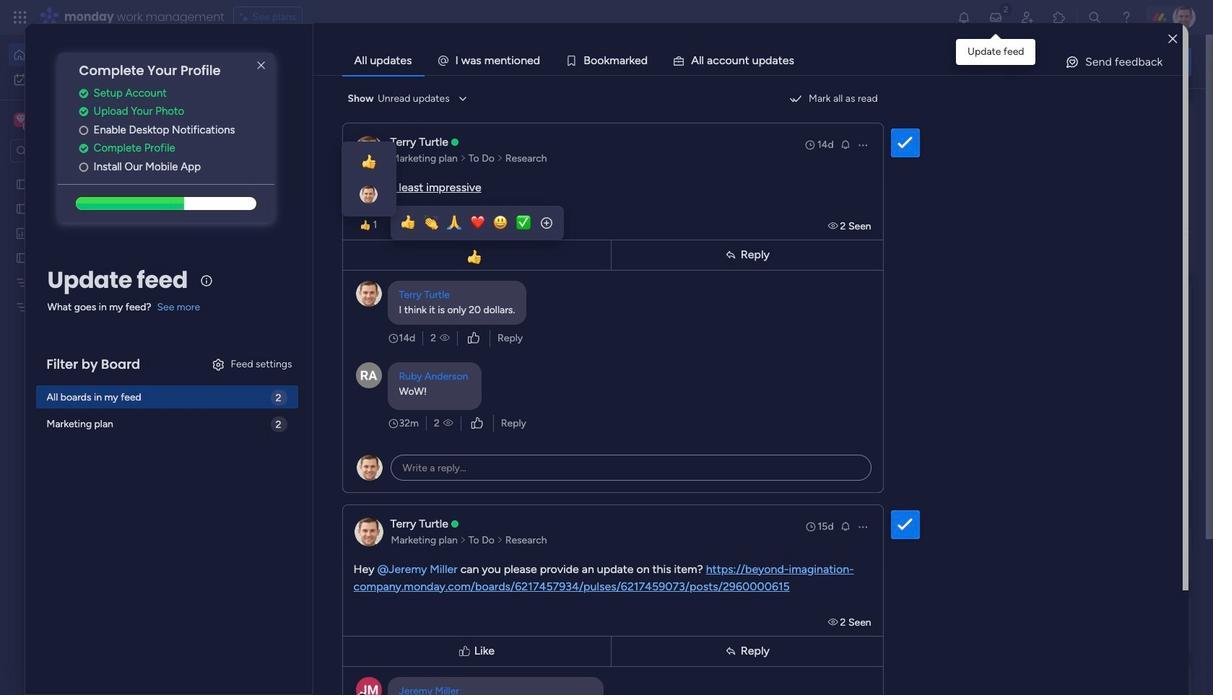 Task type: describe. For each thing, give the bounding box(es) containing it.
invite members image
[[1020, 10, 1035, 25]]

1 vertical spatial dapulse x slim image
[[1170, 105, 1187, 122]]

templates image image
[[988, 290, 1178, 390]]

update feed image
[[988, 10, 1003, 25]]

help image
[[1119, 10, 1134, 25]]

1 horizontal spatial public board image
[[713, 264, 729, 279]]

2 check circle image from the top
[[79, 143, 88, 154]]

terry turtle image
[[1173, 6, 1196, 29]]

2 image
[[999, 1, 1012, 17]]

1 vertical spatial public board image
[[15, 201, 29, 215]]

1 horizontal spatial v2 seen image
[[828, 616, 840, 629]]

1 vertical spatial v2 like image
[[471, 416, 483, 431]]

1 circle o image from the top
[[79, 125, 88, 136]]

remove from favorites image
[[428, 441, 443, 455]]

add to favorites image
[[664, 264, 679, 278]]

reminder image
[[839, 138, 851, 150]]

getting started element
[[975, 526, 1191, 584]]

2 vertical spatial option
[[0, 171, 184, 174]]

v2 user feedback image
[[986, 54, 997, 70]]

monday marketplace image
[[1052, 10, 1066, 25]]

check circle image
[[79, 88, 88, 99]]

1 check circle image from the top
[[79, 106, 88, 117]]

Search in workspace field
[[30, 143, 121, 159]]

contact sales element
[[975, 665, 1191, 695]]

search everything image
[[1087, 10, 1102, 25]]

add to favorites image
[[428, 264, 443, 278]]

quick search results list box
[[223, 135, 940, 503]]

0 vertical spatial v2 seen image
[[828, 220, 840, 232]]

0 vertical spatial option
[[9, 43, 175, 66]]

workspace selection element
[[14, 111, 121, 130]]

workspace image
[[16, 112, 26, 128]]

1 vertical spatial v2 seen image
[[440, 331, 450, 345]]



Task type: locate. For each thing, give the bounding box(es) containing it.
1 options image from the top
[[857, 139, 868, 151]]

1 vertical spatial option
[[9, 68, 175, 91]]

0 vertical spatial v2 like image
[[468, 330, 479, 346]]

tab
[[342, 46, 424, 75]]

0 horizontal spatial v2 seen image
[[443, 416, 453, 431]]

dapulse x slim image
[[252, 57, 270, 74], [1170, 105, 1187, 122]]

option down 'search in workspace' field
[[0, 171, 184, 174]]

public board image
[[15, 251, 29, 264], [713, 264, 729, 279]]

options image for reminder image
[[857, 521, 868, 533]]

option up workspace selection element
[[9, 68, 175, 91]]

public board image down public dashboard icon
[[15, 251, 29, 264]]

see plans image
[[240, 9, 252, 25]]

check circle image down check circle image
[[79, 106, 88, 117]]

slider arrow image
[[460, 151, 466, 166], [497, 151, 503, 166], [460, 533, 466, 548], [497, 533, 503, 548]]

2 element
[[369, 544, 386, 561]]

1 horizontal spatial v2 seen image
[[828, 220, 840, 232]]

1 vertical spatial options image
[[857, 521, 868, 533]]

0 vertical spatial check circle image
[[79, 106, 88, 117]]

circle o image
[[79, 125, 88, 136], [79, 162, 88, 172]]

0 vertical spatial circle o image
[[79, 125, 88, 136]]

1 vertical spatial check circle image
[[79, 143, 88, 154]]

list box
[[0, 169, 184, 514]]

option
[[9, 43, 175, 66], [9, 68, 175, 91], [0, 171, 184, 174]]

0 vertical spatial public board image
[[15, 177, 29, 191]]

check circle image down workspace selection element
[[79, 143, 88, 154]]

2 circle o image from the top
[[79, 162, 88, 172]]

0 vertical spatial dapulse x slim image
[[252, 57, 270, 74]]

options image right reminder icon
[[857, 139, 868, 151]]

notifications image
[[957, 10, 971, 25]]

options image
[[857, 139, 868, 151], [857, 521, 868, 533]]

public board image
[[15, 177, 29, 191], [15, 201, 29, 215], [477, 264, 493, 279]]

check circle image
[[79, 106, 88, 117], [79, 143, 88, 154]]

1 horizontal spatial dapulse x slim image
[[1170, 105, 1187, 122]]

v2 seen image
[[443, 416, 453, 431], [828, 616, 840, 629]]

close recently visited image
[[223, 118, 240, 135]]

2 options image from the top
[[857, 521, 868, 533]]

give feedback image
[[1065, 55, 1079, 69]]

0 vertical spatial v2 seen image
[[443, 416, 453, 431]]

public dashboard image
[[15, 226, 29, 240]]

tab list
[[342, 46, 1183, 75]]

2 vertical spatial public board image
[[477, 264, 493, 279]]

0 horizontal spatial v2 seen image
[[440, 331, 450, 345]]

workspace image
[[14, 112, 28, 128]]

0 horizontal spatial public board image
[[15, 251, 29, 264]]

select product image
[[13, 10, 27, 25]]

v2 bolt switch image
[[1099, 54, 1107, 70]]

close image
[[1168, 34, 1177, 44]]

option up check circle image
[[9, 43, 175, 66]]

circle o image down 'search in workspace' field
[[79, 162, 88, 172]]

1 vertical spatial v2 seen image
[[828, 616, 840, 629]]

reminder image
[[839, 520, 851, 532]]

0 vertical spatial options image
[[857, 139, 868, 151]]

options image for reminder icon
[[857, 139, 868, 151]]

public board image right add to favorites image
[[713, 264, 729, 279]]

help center element
[[975, 596, 1191, 653]]

options image right reminder image
[[857, 521, 868, 533]]

v2 like image
[[468, 330, 479, 346], [471, 416, 483, 431]]

1 vertical spatial circle o image
[[79, 162, 88, 172]]

v2 seen image
[[828, 220, 840, 232], [440, 331, 450, 345]]

0 horizontal spatial dapulse x slim image
[[252, 57, 270, 74]]

circle o image up 'search in workspace' field
[[79, 125, 88, 136]]



Task type: vqa. For each thing, say whether or not it's contained in the screenshot.
"Workspace selection" element
yes



